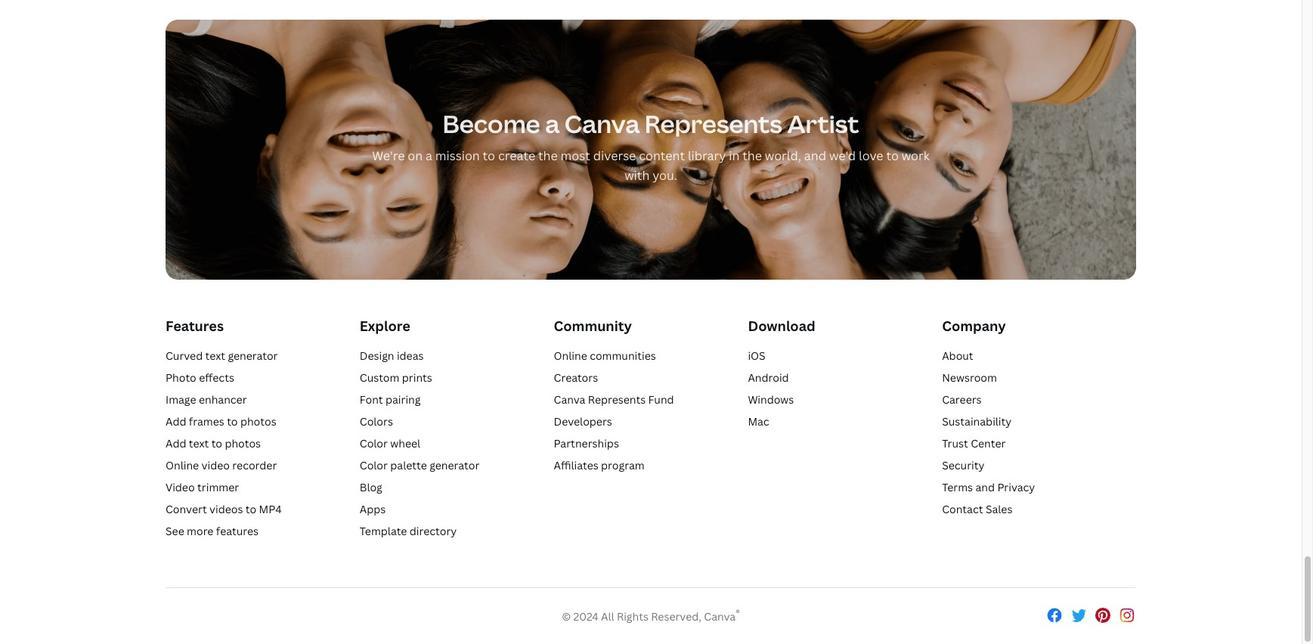 Task type: describe. For each thing, give the bounding box(es) containing it.
diverse
[[593, 148, 636, 164]]

contact
[[942, 502, 983, 516]]

add frames to photos link
[[166, 414, 276, 429]]

partnerships link
[[554, 436, 619, 450]]

design
[[360, 348, 394, 363]]

we're
[[372, 148, 405, 164]]

with
[[625, 167, 650, 184]]

newsroom link
[[942, 370, 997, 385]]

image enhancer link
[[166, 392, 247, 407]]

ios
[[748, 348, 766, 363]]

canva inside become a canva represents artist we're on a mission to create the most diverse content library in the world, and we'd love to work with you.
[[565, 108, 640, 140]]

1 vertical spatial text
[[189, 436, 209, 450]]

program
[[601, 458, 645, 472]]

1 add from the top
[[166, 414, 186, 429]]

all
[[601, 609, 614, 624]]

©
[[562, 609, 571, 624]]

features
[[166, 317, 224, 335]]

© 2024 all rights reserved, canva ®
[[562, 607, 740, 624]]

colors link
[[360, 414, 393, 429]]

convert
[[166, 502, 207, 516]]

1 vertical spatial photos
[[225, 436, 261, 450]]

0 vertical spatial text
[[205, 348, 225, 363]]

2 add from the top
[[166, 436, 186, 450]]

represents inside online communities creators canva represents fund developers partnerships affiliates program
[[588, 392, 646, 407]]

communities
[[590, 348, 656, 363]]

online video recorder link
[[166, 458, 277, 472]]

partnerships
[[554, 436, 619, 450]]

on
[[408, 148, 423, 164]]

features
[[216, 524, 259, 538]]

windows link
[[748, 392, 794, 407]]

color wheel link
[[360, 436, 421, 450]]

0 vertical spatial a
[[545, 108, 560, 140]]

artist
[[787, 108, 859, 140]]

creators
[[554, 370, 598, 385]]

security
[[942, 458, 985, 472]]

sustainability link
[[942, 414, 1012, 429]]

in
[[729, 148, 740, 164]]

terms and privacy link
[[942, 480, 1035, 494]]

center
[[971, 436, 1006, 450]]

ios link
[[748, 348, 766, 363]]

to left mp4
[[246, 502, 256, 516]]

font
[[360, 392, 383, 407]]

and inside about newsroom careers sustainability trust center security terms and privacy contact sales
[[976, 480, 995, 494]]

colors
[[360, 414, 393, 429]]

love
[[859, 148, 884, 164]]

generator inside "curved text generator photo effects image enhancer add frames to photos add text to photos online video recorder video trimmer convert videos to mp4 see more features"
[[228, 348, 278, 363]]

trust center link
[[942, 436, 1006, 450]]

®
[[736, 607, 740, 619]]

convert videos to mp4 link
[[166, 502, 282, 516]]

online communities link
[[554, 348, 656, 363]]

company
[[942, 317, 1006, 335]]

template
[[360, 524, 407, 538]]

see more features link
[[166, 524, 259, 538]]

effects
[[199, 370, 234, 385]]

photo effects link
[[166, 370, 234, 385]]

about newsroom careers sustainability trust center security terms and privacy contact sales
[[942, 348, 1035, 516]]

trimmer
[[197, 480, 239, 494]]

blog
[[360, 480, 382, 494]]

content
[[639, 148, 685, 164]]

2 color from the top
[[360, 458, 388, 472]]

ideas
[[397, 348, 424, 363]]

frames
[[189, 414, 224, 429]]

prints
[[402, 370, 432, 385]]

become a canva represents artist we're on a mission to create the most diverse content library in the world, and we'd love to work with you.
[[372, 108, 930, 184]]

image
[[166, 392, 196, 407]]

reserved,
[[651, 609, 702, 624]]

curved text generator photo effects image enhancer add frames to photos add text to photos online video recorder video trimmer convert videos to mp4 see more features
[[166, 348, 282, 538]]

work
[[902, 148, 930, 164]]

add text to photos link
[[166, 436, 261, 450]]

see
[[166, 524, 184, 538]]

directory
[[410, 524, 457, 538]]

developers link
[[554, 414, 612, 429]]

online inside "curved text generator photo effects image enhancer add frames to photos add text to photos online video recorder video trimmer convert videos to mp4 see more features"
[[166, 458, 199, 472]]

custom prints link
[[360, 370, 432, 385]]

world,
[[765, 148, 801, 164]]

mac
[[748, 414, 769, 429]]

color palette generator link
[[360, 458, 480, 472]]

video
[[166, 480, 195, 494]]

create
[[498, 148, 535, 164]]

mission
[[435, 148, 480, 164]]



Task type: vqa. For each thing, say whether or not it's contained in the screenshot.
BECOME A CANVA REPRESENTS ARTIST WE'RE ON A MISSION TO CREATE THE MOST DIVERSE CONTENT LIBRARY IN THE WORLD, AND WE'D LOVE TO WORK WITH YOU.
yes



Task type: locate. For each thing, give the bounding box(es) containing it.
contact sales link
[[942, 502, 1013, 516]]

represents up library
[[645, 108, 782, 140]]

download
[[748, 317, 816, 335]]

1 horizontal spatial the
[[743, 148, 762, 164]]

represents inside become a canva represents artist we're on a mission to create the most diverse content library in the world, and we'd love to work with you.
[[645, 108, 782, 140]]

videos
[[209, 502, 243, 516]]

photo
[[166, 370, 196, 385]]

terms
[[942, 480, 973, 494]]

text up 'effects' on the left bottom of page
[[205, 348, 225, 363]]

1 horizontal spatial and
[[976, 480, 995, 494]]

text
[[205, 348, 225, 363], [189, 436, 209, 450]]

0 horizontal spatial and
[[804, 148, 826, 164]]

text down frames in the bottom left of the page
[[189, 436, 209, 450]]

pairing
[[386, 392, 421, 407]]

generator inside design ideas custom prints font pairing colors color wheel color palette generator blog apps template directory
[[430, 458, 480, 472]]

2 vertical spatial canva
[[704, 609, 736, 624]]

1 vertical spatial online
[[166, 458, 199, 472]]

ios android windows mac
[[748, 348, 794, 429]]

a
[[545, 108, 560, 140], [426, 148, 432, 164]]

careers
[[942, 392, 982, 407]]

0 vertical spatial generator
[[228, 348, 278, 363]]

creators link
[[554, 370, 598, 385]]

1 vertical spatial a
[[426, 148, 432, 164]]

video
[[202, 458, 230, 472]]

newsroom
[[942, 370, 997, 385]]

canva inside © 2024 all rights reserved, canva ®
[[704, 609, 736, 624]]

to left create
[[483, 148, 495, 164]]

and inside become a canva represents artist we're on a mission to create the most diverse content library in the world, and we'd love to work with you.
[[804, 148, 826, 164]]

mp4
[[259, 502, 282, 516]]

and left we'd
[[804, 148, 826, 164]]

online communities creators canva represents fund developers partnerships affiliates program
[[554, 348, 674, 472]]

2024
[[574, 609, 599, 624]]

0 horizontal spatial online
[[166, 458, 199, 472]]

color
[[360, 436, 388, 450], [360, 458, 388, 472]]

1 vertical spatial represents
[[588, 392, 646, 407]]

1 vertical spatial canva
[[554, 392, 586, 407]]

2 the from the left
[[743, 148, 762, 164]]

custom
[[360, 370, 400, 385]]

1 horizontal spatial online
[[554, 348, 587, 363]]

online
[[554, 348, 587, 363], [166, 458, 199, 472]]

sales
[[986, 502, 1013, 516]]

canva up diverse
[[565, 108, 640, 140]]

color down colors "link"
[[360, 436, 388, 450]]

1 vertical spatial generator
[[430, 458, 480, 472]]

a right become on the left top
[[545, 108, 560, 140]]

to up the video
[[211, 436, 222, 450]]

fund
[[648, 392, 674, 407]]

careers link
[[942, 392, 982, 407]]

design ideas link
[[360, 348, 424, 363]]

0 vertical spatial and
[[804, 148, 826, 164]]

about link
[[942, 348, 974, 363]]

online up 'creators' 'link'
[[554, 348, 587, 363]]

library
[[688, 148, 726, 164]]

more
[[187, 524, 214, 538]]

online inside online communities creators canva represents fund developers partnerships affiliates program
[[554, 348, 587, 363]]

to right love on the right top of the page
[[886, 148, 899, 164]]

apps link
[[360, 502, 386, 516]]

photos up recorder
[[225, 436, 261, 450]]

explore
[[360, 317, 410, 335]]

trust
[[942, 436, 968, 450]]

photos down enhancer
[[240, 414, 276, 429]]

photos
[[240, 414, 276, 429], [225, 436, 261, 450]]

canva right reserved,
[[704, 609, 736, 624]]

canva inside online communities creators canva represents fund developers partnerships affiliates program
[[554, 392, 586, 407]]

0 vertical spatial canva
[[565, 108, 640, 140]]

1 vertical spatial color
[[360, 458, 388, 472]]

rights
[[617, 609, 649, 624]]

0 horizontal spatial a
[[426, 148, 432, 164]]

represents up developers 'link'
[[588, 392, 646, 407]]

curved
[[166, 348, 203, 363]]

the right the in
[[743, 148, 762, 164]]

mac link
[[748, 414, 769, 429]]

canva
[[565, 108, 640, 140], [554, 392, 586, 407], [704, 609, 736, 624]]

and up contact sales link
[[976, 480, 995, 494]]

about
[[942, 348, 974, 363]]

windows
[[748, 392, 794, 407]]

generator right palette
[[430, 458, 480, 472]]

canva represents fund link
[[554, 392, 674, 407]]

0 horizontal spatial the
[[538, 148, 558, 164]]

the left most in the top of the page
[[538, 148, 558, 164]]

1 horizontal spatial a
[[545, 108, 560, 140]]

a right on at top
[[426, 148, 432, 164]]

palette
[[390, 458, 427, 472]]

most
[[561, 148, 590, 164]]

add up video
[[166, 436, 186, 450]]

security link
[[942, 458, 985, 472]]

recorder
[[232, 458, 277, 472]]

add
[[166, 414, 186, 429], [166, 436, 186, 450]]

online up video
[[166, 458, 199, 472]]

0 vertical spatial add
[[166, 414, 186, 429]]

community
[[554, 317, 632, 335]]

the
[[538, 148, 558, 164], [743, 148, 762, 164]]

add down image on the bottom left of page
[[166, 414, 186, 429]]

sustainability
[[942, 414, 1012, 429]]

0 vertical spatial photos
[[240, 414, 276, 429]]

enhancer
[[199, 392, 247, 407]]

1 horizontal spatial generator
[[430, 458, 480, 472]]

0 vertical spatial represents
[[645, 108, 782, 140]]

video trimmer link
[[166, 480, 239, 494]]

developers
[[554, 414, 612, 429]]

affiliates program link
[[554, 458, 645, 472]]

0 vertical spatial color
[[360, 436, 388, 450]]

represents
[[645, 108, 782, 140], [588, 392, 646, 407]]

generator
[[228, 348, 278, 363], [430, 458, 480, 472]]

0 vertical spatial online
[[554, 348, 587, 363]]

font pairing link
[[360, 392, 421, 407]]

android link
[[748, 370, 789, 385]]

affiliates
[[554, 458, 599, 472]]

1 the from the left
[[538, 148, 558, 164]]

we'd
[[829, 148, 856, 164]]

canva down 'creators' 'link'
[[554, 392, 586, 407]]

1 color from the top
[[360, 436, 388, 450]]

blog link
[[360, 480, 382, 494]]

1 vertical spatial add
[[166, 436, 186, 450]]

design ideas custom prints font pairing colors color wheel color palette generator blog apps template directory
[[360, 348, 480, 538]]

curved text generator link
[[166, 348, 278, 363]]

to down enhancer
[[227, 414, 238, 429]]

0 horizontal spatial generator
[[228, 348, 278, 363]]

become
[[443, 108, 540, 140]]

1 vertical spatial and
[[976, 480, 995, 494]]

android
[[748, 370, 789, 385]]

color up blog
[[360, 458, 388, 472]]

generator up 'effects' on the left bottom of page
[[228, 348, 278, 363]]



